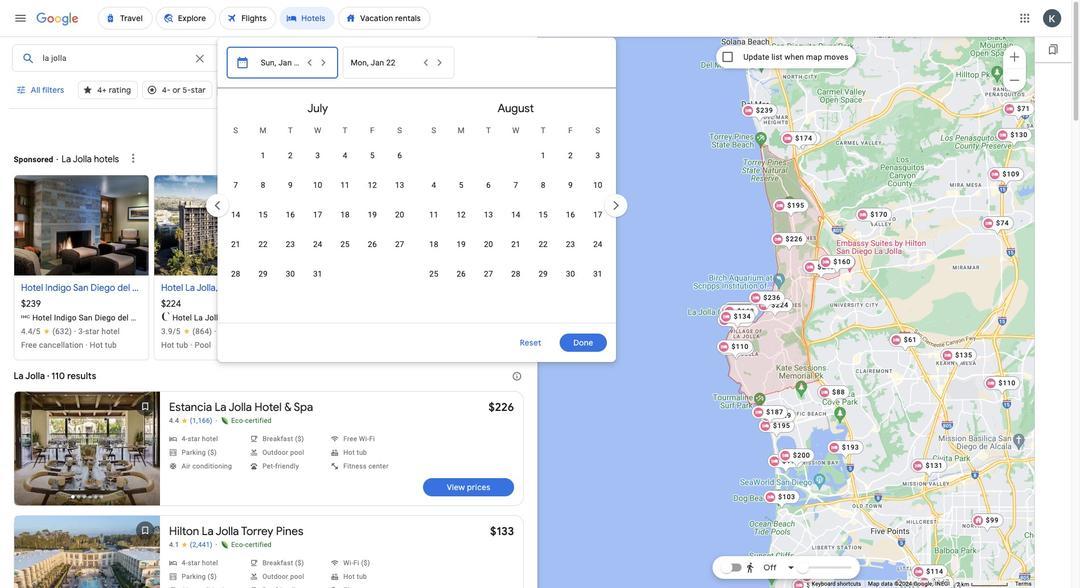 Task type: vqa. For each thing, say whether or not it's contained in the screenshot.


Task type: locate. For each thing, give the bounding box(es) containing it.
2 15 button from the left
[[530, 201, 557, 228]]

an for hotel indigo san diego del mar, an ihg hotel
[[148, 313, 157, 322]]

0 horizontal spatial 28
[[231, 269, 240, 278]]

25 inside "july" 'row group'
[[341, 240, 350, 249]]

1 horizontal spatial w
[[512, 126, 520, 135]]

diego for hotel indigo san diego del mar, an ihg hotel $239
[[91, 282, 115, 294]]

13 inside "july" 'row group'
[[395, 181, 404, 190]]

wed, aug 7 element
[[514, 179, 518, 191]]

hotel down hotel indigo san diego del mar, an ihg hotel
[[101, 327, 120, 336]]

indigo
[[45, 282, 71, 294], [54, 313, 77, 322]]

1 w from the left
[[314, 126, 321, 135]]

31 inside "july" 'row group'
[[313, 269, 322, 278]]

thu, aug 15 element
[[539, 209, 548, 220]]

7 for the 'wed, aug 7' element
[[514, 181, 518, 190]]

$226
[[786, 235, 803, 243], [489, 400, 514, 415]]

4- or 5-star
[[162, 85, 206, 95]]

wed, jul 3 element
[[315, 150, 320, 161]]

1 horizontal spatial 24
[[593, 240, 603, 249]]

1 eco- from the top
[[231, 417, 245, 425]]

2 certified from the top
[[245, 541, 272, 549]]

when to visit
[[367, 122, 418, 133]]

pool button
[[335, 81, 377, 99]]

$110
[[732, 343, 749, 351], [999, 379, 1016, 387]]

2 to from the left
[[391, 122, 400, 133]]

1 15 button from the left
[[249, 201, 277, 228]]

an inside hotel indigo san diego del mar, an ihg hotel $239
[[152, 282, 162, 294]]

4 button left mon, aug 5 "element"
[[420, 171, 448, 199]]

14 right tue, aug 13 element
[[511, 210, 521, 219]]

reset
[[520, 338, 542, 348]]

20 inside august row group
[[484, 240, 493, 249]]

curio inside hotel la jolla, curio collection by hilton $224
[[220, 282, 243, 294]]

17 inside august row group
[[593, 210, 603, 219]]

sat, aug 3 element
[[596, 150, 600, 161]]

map
[[806, 52, 823, 62]]

row
[[249, 136, 413, 170], [530, 136, 612, 170], [222, 170, 413, 200], [420, 170, 612, 200], [222, 200, 413, 230], [420, 200, 612, 230], [222, 230, 413, 259], [420, 230, 612, 259], [222, 259, 331, 289], [420, 259, 612, 289]]

0 horizontal spatial 12
[[368, 181, 377, 190]]

by inside hotel la jolla, curio collection by hilton $224
[[289, 282, 299, 294]]

26 inside august row group
[[457, 269, 466, 278]]

sponsored · la jolla hotels
[[14, 154, 119, 165]]

fri, jul 12 element
[[368, 179, 377, 191]]

what you'll pay button
[[429, 117, 522, 138]]

2 15 from the left
[[539, 210, 548, 219]]

5 inside august row group
[[459, 181, 464, 190]]

hot tub
[[510, 341, 537, 350]]

1 28 button from the left
[[222, 260, 249, 288]]

2
[[288, 151, 293, 160], [568, 151, 573, 160], [957, 581, 960, 587]]

grid containing july
[[222, 93, 612, 330]]

m left the where
[[260, 126, 267, 135]]

by for hotel la jolla, curio collection by hilton
[[287, 313, 295, 322]]

1 14 button from the left
[[222, 201, 249, 228]]

type
[[499, 85, 516, 95]]

photos list
[[14, 392, 160, 515], [14, 516, 160, 588]]

indigo for hotel indigo san diego del mar, an ihg hotel $239
[[45, 282, 71, 294]]

f up the fri, aug 2 element at right top
[[568, 126, 573, 135]]

ihg up 3.9/5
[[159, 313, 173, 322]]

18 left mon, aug 19 element
[[429, 240, 439, 249]]

del for hotel indigo san diego del mar, an ihg hotel
[[118, 313, 129, 322]]

t left pay
[[486, 126, 491, 135]]

booking.com image
[[441, 312, 450, 321]]

2 inside "july" 'row group'
[[288, 151, 293, 160]]

tue, jul 30 element
[[286, 268, 295, 280]]

s
[[233, 126, 238, 135], [397, 126, 402, 135], [432, 126, 436, 135], [596, 126, 600, 135]]

eco- for $133
[[231, 541, 245, 549]]

eco-certified link for $226
[[220, 416, 272, 425]]

2 8 from the left
[[541, 181, 546, 190]]

3 left thu, jul 4 element
[[315, 151, 320, 160]]

by left hilton la jolla torrey pines image
[[287, 313, 295, 322]]

23 inside "july" 'row group'
[[286, 240, 295, 249]]

jan inside button
[[371, 58, 384, 67]]

2 m from the left
[[458, 126, 465, 135]]

sat, aug 24 element
[[593, 239, 603, 250]]

1 7 button from the left
[[222, 171, 249, 199]]

19 button
[[359, 201, 386, 228], [448, 231, 475, 258]]

data
[[881, 581, 893, 587]]

30 button right thu, aug 29 element
[[557, 260, 584, 288]]

18 for thu, jul 18 element
[[341, 210, 350, 219]]

13 button left wed, aug 14 element
[[475, 201, 502, 228]]

21 button
[[222, 231, 249, 258], [502, 231, 530, 258]]

27 inside "july" 'row group'
[[395, 240, 404, 249]]

3 button left thu, jul 4 element
[[304, 142, 331, 169]]

1 14 from the left
[[231, 210, 240, 219]]

2 button left wed, jul 3 element
[[277, 142, 304, 169]]

30 inside august row group
[[566, 269, 575, 278]]

17 inside "july" 'row group'
[[313, 210, 322, 219]]

2 eco-certified link from the top
[[220, 540, 272, 550]]

2 1 button from the left
[[530, 142, 557, 169]]

m inside august row group
[[458, 126, 465, 135]]

ihg inside hotel indigo san diego del mar, an ihg hotel $239
[[164, 282, 180, 294]]

18 inside august row group
[[429, 240, 439, 249]]

0 vertical spatial mar,
[[132, 282, 150, 294]]

1 horizontal spatial 10 button
[[584, 171, 612, 199]]

2 button for july
[[277, 142, 304, 169]]

shortcuts
[[837, 581, 861, 587]]

indigo inside hotel indigo san diego del mar, an ihg hotel $239
[[45, 282, 71, 294]]

(632)
[[52, 327, 72, 336]]

4 inside 'row'
[[432, 181, 436, 190]]

property type
[[464, 85, 516, 95]]

$195
[[788, 201, 805, 209], [773, 422, 791, 430]]

august row group
[[420, 93, 612, 318]]

hotel inside hotel la jolla, curio collection by hilton $224
[[161, 282, 183, 294]]

dialog
[[204, 38, 630, 362]]

2 28 from the left
[[511, 269, 521, 278]]

photos list for $226
[[14, 392, 160, 515]]

1 30 from the left
[[286, 269, 295, 278]]

sat, jul 20 element
[[395, 209, 404, 220]]

you'll
[[479, 122, 499, 133]]

Check-out text field
[[366, 45, 435, 71]]

2 f from the left
[[568, 126, 573, 135]]

w down july
[[314, 126, 321, 135]]

1 16 from the left
[[286, 210, 295, 219]]

28 button right the tue, aug 27 element
[[502, 260, 530, 288]]

1 horizontal spatial 30
[[566, 269, 575, 278]]

1 horizontal spatial 19 button
[[448, 231, 475, 258]]

mon, jul 1 element
[[261, 150, 265, 161]]

2 del from the top
[[118, 313, 129, 322]]

4 for thu, jul 4 element
[[343, 151, 347, 160]]

24 inside august row group
[[593, 240, 603, 249]]

22 inside "july" 'row group'
[[258, 240, 268, 249]]

fri, aug 23 element
[[566, 239, 575, 250]]

17 right tue, jul 16 element
[[313, 210, 322, 219]]

tue, aug 20 element
[[484, 239, 493, 250]]

4 left fri, jul 5 element
[[343, 151, 347, 160]]

$163
[[737, 307, 755, 315]]

0 vertical spatial by
[[289, 282, 299, 294]]

f inside august row group
[[568, 126, 573, 135]]

1 vertical spatial 12
[[457, 210, 466, 219]]

w inside "july" 'row group'
[[314, 126, 321, 135]]

28 for sun, jul 28 element
[[231, 269, 240, 278]]

19 button right 'sun, aug 18' element on the top of page
[[448, 231, 475, 258]]

tub for hot tub · pool
[[176, 341, 188, 350]]

7 inside "july" 'row group'
[[233, 181, 238, 190]]

16 right "mon, jul 15" element
[[286, 210, 295, 219]]

f up fri, jul 5 element
[[370, 126, 375, 135]]

$224 right $335
[[772, 301, 789, 309]]

row containing 4
[[420, 170, 612, 200]]

f inside "july" 'row group'
[[370, 126, 375, 135]]

· inside sponsored · la jolla hotels
[[56, 155, 59, 164]]

by for hotel la jolla, curio collection by hilton $224
[[289, 282, 299, 294]]

1 to from the left
[[302, 122, 310, 133]]

7 button left mon, jul 8 element
[[222, 171, 249, 199]]

star for hotel la jolla, curio collection by hilton $224
[[225, 327, 240, 336]]

1 3 button from the left
[[304, 142, 331, 169]]

1 inside "july" 'row group'
[[261, 151, 265, 160]]

3 inside "july" 'row group'
[[315, 151, 320, 160]]

0 horizontal spatial 19
[[368, 210, 377, 219]]

san inside hotel indigo san diego del mar, an ihg hotel $239
[[73, 282, 88, 294]]

19 right 'sun, aug 18' element on the top of page
[[457, 240, 466, 249]]

results
[[67, 371, 96, 382]]

2 9 from the left
[[568, 181, 573, 190]]

hilton for hotel la jolla, curio collection by hilton
[[297, 313, 319, 322]]

11
[[341, 181, 350, 190], [429, 210, 439, 219]]

1 horizontal spatial 9
[[568, 181, 573, 190]]

$224 up 'hotel la jolla, curio collection by hilton' image
[[161, 298, 181, 310]]

certified for $226
[[245, 417, 272, 425]]

1 vertical spatial $195
[[773, 422, 791, 430]]

9
[[288, 181, 293, 190], [568, 181, 573, 190]]

1 vertical spatial ihg
[[159, 313, 173, 322]]

2 24 from the left
[[593, 240, 603, 249]]

certified for $133
[[245, 541, 272, 549]]

1 horizontal spatial 23
[[566, 240, 575, 249]]

hotel for del
[[101, 327, 120, 336]]

10 right tue, jul 9 element
[[313, 181, 322, 190]]

tub left "done" button
[[525, 341, 537, 350]]

0 horizontal spatial 27 button
[[386, 231, 413, 258]]

off button
[[743, 554, 799, 581]]

9 inside "july" 'row group'
[[288, 181, 293, 190]]

0 horizontal spatial 31 button
[[304, 260, 331, 288]]

1 24 button from the left
[[304, 231, 331, 258]]

0 vertical spatial 4-
[[162, 85, 171, 95]]

san for hotel indigo san diego del mar, an ihg hotel $239
[[73, 282, 88, 294]]

0 horizontal spatial hotel
[[101, 327, 120, 336]]

23 for fri, aug 23 element
[[566, 240, 575, 249]]

0 horizontal spatial 7
[[233, 181, 238, 190]]

eco-certified link for $133
[[220, 540, 272, 550]]

4.4 out of 5 stars from 1,166 reviews image
[[169, 417, 213, 425]]

view prices link
[[423, 478, 514, 497]]

14 inside august row group
[[511, 210, 521, 219]]

21 button right tue, aug 20 element
[[502, 231, 530, 258]]

1 certified from the top
[[245, 417, 272, 425]]

23 left sat, aug 24 element
[[566, 240, 575, 249]]

1 vertical spatial 27 button
[[475, 260, 502, 288]]

ihg for hotel indigo san diego del mar, an ihg hotel $239
[[164, 282, 180, 294]]

1 horizontal spatial 4 button
[[420, 171, 448, 199]]

2 right the 'thu, aug 1' element
[[568, 151, 573, 160]]

14 inside "july" 'row group'
[[231, 210, 240, 219]]

0 horizontal spatial 25
[[341, 240, 350, 249]]

tue, jul 9 element
[[288, 179, 293, 191]]

1 horizontal spatial 1
[[541, 151, 546, 160]]

23 button left sat, aug 24 element
[[557, 231, 584, 258]]

sponsored
[[14, 155, 53, 164]]

keyboard shortcuts
[[812, 581, 861, 587]]

18 button left mon, aug 19 element
[[420, 231, 448, 258]]

2 tub from the left
[[176, 341, 188, 350]]

1 button
[[249, 142, 277, 169], [530, 142, 557, 169]]

0 horizontal spatial 30
[[286, 269, 295, 278]]

24 inside "july" 'row group'
[[313, 240, 322, 249]]

1 vertical spatial 26
[[457, 269, 466, 278]]

sun, jan 21
[[261, 58, 303, 67]]

23 button
[[277, 231, 304, 258], [557, 231, 584, 258]]

13 button right fri, jul 12 'element'
[[386, 171, 413, 199]]

9 inside august row group
[[568, 181, 573, 190]]

·
[[56, 155, 59, 164], [74, 327, 76, 336], [214, 327, 216, 336], [85, 341, 88, 350], [190, 341, 193, 350], [215, 416, 218, 425], [215, 540, 218, 550]]

4 inside "july" 'row group'
[[343, 151, 347, 160]]

31 inside august row group
[[593, 269, 603, 278]]

grid
[[222, 93, 612, 330]]

0 vertical spatial diego
[[91, 282, 115, 294]]

16 inside "july" 'row group'
[[286, 210, 295, 219]]

1 16 button from the left
[[277, 201, 304, 228]]

sun, aug 25 element
[[429, 268, 439, 280]]

28 right the tue, aug 27 element
[[511, 269, 521, 278]]

26 button left the tue, aug 27 element
[[448, 260, 475, 288]]

3 for august
[[596, 151, 600, 160]]

visit
[[402, 122, 418, 133]]

2 for august
[[568, 151, 573, 160]]

w down august
[[512, 126, 520, 135]]

0 horizontal spatial 1 button
[[249, 142, 277, 169]]

1 1 button from the left
[[249, 142, 277, 169]]

0 horizontal spatial 3 button
[[304, 142, 331, 169]]

18 for 'sun, aug 18' element on the top of page
[[429, 240, 439, 249]]

2 14 from the left
[[511, 210, 521, 219]]

jan right mon, on the top of page
[[371, 58, 384, 67]]

4.4 out of 5 stars from 632 reviews image
[[21, 326, 72, 337]]

1 7 from the left
[[233, 181, 238, 190]]

august
[[498, 101, 534, 116]]

done
[[573, 338, 593, 348]]

0 horizontal spatial 24
[[313, 240, 322, 249]]

eco-certified for $226
[[231, 417, 272, 425]]

8 inside august row group
[[541, 181, 546, 190]]

0 vertical spatial photos list
[[14, 392, 160, 515]]

· down the 3.9 out of 5 stars from 864 reviews image
[[190, 341, 193, 350]]

dialog containing july
[[204, 38, 630, 362]]

6 button right fri, jul 5 element
[[386, 142, 413, 169]]

15 inside august row group
[[539, 210, 548, 219]]

fri, jul 19 element
[[368, 209, 377, 220]]

0 vertical spatial 20
[[395, 210, 404, 219]]

2 3 button from the left
[[584, 142, 612, 169]]

1 hotel from the left
[[101, 327, 120, 336]]

1 horizontal spatial 7
[[514, 181, 518, 190]]

0 horizontal spatial 9
[[288, 181, 293, 190]]

18 inside "july" 'row group'
[[341, 210, 350, 219]]

5 for mon, aug 5 "element"
[[459, 181, 464, 190]]

sat, jul 27 element
[[395, 239, 404, 250]]

1 vertical spatial 12 button
[[448, 201, 475, 228]]

1 2 button from the left
[[277, 142, 304, 169]]

jolla
[[73, 154, 92, 165], [347, 313, 365, 322]]

11 inside august row group
[[429, 210, 439, 219]]

2 button for august
[[557, 142, 584, 169]]

9 button left sat, aug 10 element
[[557, 171, 584, 199]]

21 right tue, aug 20 element
[[511, 240, 521, 249]]

9 for "fri, aug 9" element
[[568, 181, 573, 190]]

4 s from the left
[[596, 126, 600, 135]]

set check-out one day later. image
[[433, 56, 446, 69]]

1 horizontal spatial $226
[[786, 235, 803, 243]]

1 31 button from the left
[[304, 260, 331, 288]]

collection down hotel la jolla, curio collection by hilton $224
[[248, 313, 285, 322]]

15 inside "july" 'row group'
[[258, 210, 268, 219]]

1 17 from the left
[[313, 210, 322, 219]]

la inside hotel la jolla, curio collection by hilton $224
[[185, 282, 195, 294]]

1 29 button from the left
[[249, 260, 277, 288]]

21 for first 21 button from left
[[231, 240, 240, 249]]

0 vertical spatial 4 button
[[331, 142, 359, 169]]

t up thu, jul 4 element
[[343, 126, 348, 135]]

0 horizontal spatial 15
[[258, 210, 268, 219]]

2 s from the left
[[397, 126, 402, 135]]

2 button
[[277, 142, 304, 169], [557, 142, 584, 169]]

free
[[21, 341, 37, 350]]

w inside august row group
[[512, 126, 520, 135]]

1 vertical spatial jolla
[[347, 313, 365, 322]]

2 30 button from the left
[[557, 260, 584, 288]]

$133 link
[[490, 525, 514, 539]]

2 7 from the left
[[514, 181, 518, 190]]

1 f from the left
[[370, 126, 375, 135]]

mon,
[[351, 58, 369, 67]]

1 vertical spatial curio
[[226, 313, 246, 322]]

24 button
[[304, 231, 331, 258], [584, 231, 612, 258]]

0 horizontal spatial 8
[[261, 181, 265, 190]]

0 horizontal spatial 7 button
[[222, 171, 249, 199]]

1 t from the left
[[288, 126, 293, 135]]

1 vertical spatial 19 button
[[448, 231, 475, 258]]

1 jan from the left
[[278, 58, 292, 67]]

eco-certified link
[[220, 416, 272, 425], [220, 540, 272, 550]]

row containing 28
[[222, 259, 331, 289]]

27 button left wed, aug 28 element
[[475, 260, 502, 288]]

22 inside button
[[386, 58, 396, 67]]

0 horizontal spatial 4-
[[162, 85, 171, 95]]

3 tub from the left
[[525, 341, 537, 350]]

previous image
[[204, 192, 231, 219]]

24 for sat, aug 24 element
[[593, 240, 603, 249]]

1 31 from the left
[[313, 269, 322, 278]]

1 vertical spatial 5
[[459, 181, 464, 190]]

1 vertical spatial eco-certified
[[231, 541, 272, 549]]

31 right fri, aug 30 element
[[593, 269, 603, 278]]

july row group
[[222, 93, 413, 318]]

13 button
[[386, 171, 413, 199], [475, 201, 502, 228]]

17 for sat, aug 17 "element"
[[593, 210, 603, 219]]

31 button right fri, aug 30 element
[[584, 260, 612, 288]]

1 tub from the left
[[105, 341, 117, 350]]

1 vertical spatial 4
[[432, 181, 436, 190]]

11 left fri, jul 12 'element'
[[341, 181, 350, 190]]

1 vertical spatial 18 button
[[420, 231, 448, 258]]

1 for july
[[261, 151, 265, 160]]

1 vertical spatial 19
[[457, 240, 466, 249]]

hotel down hotel la jolla, curio collection by hilton on the left of page
[[242, 327, 260, 336]]

sat, aug 10 element
[[593, 179, 603, 191]]

hotel for hotel la jolla, curio collection by hilton
[[172, 313, 192, 322]]

3 button for august
[[584, 142, 612, 169]]

1 horizontal spatial 26 button
[[448, 260, 475, 288]]

0 horizontal spatial 29
[[258, 269, 268, 278]]

an left 'hotel la jolla, curio collection by hilton' image
[[148, 313, 157, 322]]

7 inside august row group
[[514, 181, 518, 190]]

22
[[386, 58, 396, 67], [258, 240, 268, 249], [539, 240, 548, 249]]

· right (864)
[[214, 327, 216, 336]]

26 inside "july" 'row group'
[[368, 240, 377, 249]]

25 inside august row group
[[429, 269, 439, 278]]

zoom in map image
[[1008, 50, 1022, 64]]

0 vertical spatial eco-certified link
[[220, 416, 272, 425]]

thu, aug 22 element
[[539, 239, 548, 250]]

1 horizontal spatial 22 button
[[530, 231, 557, 258]]

22 left the tue, jul 23 element
[[258, 240, 268, 249]]

8
[[261, 181, 265, 190], [541, 181, 546, 190]]

mar, inside hotel indigo san diego del mar, an ihg hotel $239
[[132, 282, 150, 294]]

5 for fri, jul 5 element
[[370, 151, 375, 160]]

17 button right tue, jul 16 element
[[304, 201, 331, 228]]

1 button left the fri, aug 2 element at right top
[[530, 142, 557, 169]]

2 horizontal spatial hot
[[510, 341, 523, 350]]

11 inside "july" 'row group'
[[341, 181, 350, 190]]

16 button right thu, aug 15 element
[[557, 201, 584, 228]]

t
[[288, 126, 293, 135], [343, 126, 348, 135], [486, 126, 491, 135], [541, 126, 546, 135]]

2 31 from the left
[[593, 269, 603, 278]]

star right or
[[191, 85, 206, 95]]

1 button for july
[[249, 142, 277, 169]]

17 button inside august row group
[[584, 201, 612, 228]]

2 29 from the left
[[539, 269, 548, 278]]

update
[[744, 52, 770, 62]]

28 inside "july" 'row group'
[[231, 269, 240, 278]]

eco-certified right the '(2,441)'
[[231, 541, 272, 549]]

23 left wed, jul 24 element at the top left of the page
[[286, 240, 295, 249]]

hilton for hotel la jolla, curio collection by hilton $224
[[301, 282, 326, 294]]

2 17 button from the left
[[584, 201, 612, 228]]

13 left wed, aug 14 element
[[484, 210, 493, 219]]

15 button
[[249, 201, 277, 228], [530, 201, 557, 228]]

1 vertical spatial indigo
[[54, 313, 77, 322]]

2 hotel from the left
[[242, 327, 260, 336]]

6 inside august row group
[[486, 181, 491, 190]]

4 button
[[331, 142, 359, 169], [420, 171, 448, 199]]

1 vertical spatial by
[[287, 313, 295, 322]]

2 photos list from the top
[[14, 516, 160, 588]]

1 left tue, jul 2 "element"
[[261, 151, 265, 160]]

$88 link
[[818, 385, 850, 405]]

12 inside "july" 'row group'
[[368, 181, 377, 190]]

0 horizontal spatial $226 link
[[489, 400, 514, 415]]

1 horizontal spatial $239
[[756, 106, 774, 114]]

10 inside august row group
[[593, 181, 603, 190]]

16 inside august row group
[[566, 210, 575, 219]]

18 left fri, jul 19 "element"
[[341, 210, 350, 219]]

13
[[395, 181, 404, 190], [484, 210, 493, 219]]

mon, jul 15 element
[[258, 209, 268, 220]]

jan for 21
[[278, 58, 292, 67]]

ihg up 'hotel la jolla, curio collection by hilton' image
[[164, 282, 180, 294]]

$200
[[793, 451, 811, 459]]

2 7 button from the left
[[502, 171, 530, 199]]

hot for hot tub
[[510, 341, 523, 350]]

1 horizontal spatial 1 button
[[530, 142, 557, 169]]

to
[[302, 122, 310, 133], [391, 122, 400, 133]]

to for visit
[[391, 122, 400, 133]]

12 for fri, jul 12 'element'
[[368, 181, 377, 190]]

1 del from the top
[[117, 282, 130, 294]]

all filters button
[[9, 81, 73, 99]]

8 for thu, aug 8 element
[[541, 181, 546, 190]]

1 horizontal spatial 24 button
[[584, 231, 612, 258]]

2 31 button from the left
[[584, 260, 612, 288]]

1 horizontal spatial 11
[[429, 210, 439, 219]]

1 horizontal spatial 28
[[511, 269, 521, 278]]

0 vertical spatial $239
[[756, 106, 774, 114]]

1 10 from the left
[[313, 181, 322, 190]]

wed, jul 17 element
[[313, 209, 322, 220]]

la right hilton la jolla torrey pines image
[[336, 313, 345, 322]]

21 button left mon, jul 22 element on the left of page
[[222, 231, 249, 258]]

$262 link
[[717, 313, 754, 332]]

29 right wed, aug 28 element
[[539, 269, 548, 278]]

0 vertical spatial 12
[[368, 181, 377, 190]]

26 for mon, aug 26 element on the left top of page
[[457, 269, 466, 278]]

m for july
[[260, 126, 267, 135]]

1 vertical spatial 26 button
[[448, 260, 475, 288]]

off
[[764, 563, 777, 573]]

22 left fri, aug 23 element
[[539, 240, 548, 249]]

13 inside august row group
[[484, 210, 493, 219]]

20 right mon, aug 19 element
[[484, 240, 493, 249]]

sun, jan 21 button
[[254, 57, 303, 68]]

tue, jul 16 element
[[286, 209, 295, 220]]

30 inside "july" 'row group'
[[286, 269, 295, 278]]

29 button right sun, jul 28 element
[[249, 260, 277, 288]]

2 23 from the left
[[566, 240, 575, 249]]

10 for sat, aug 10 element
[[593, 181, 603, 190]]

1 photos list from the top
[[14, 392, 160, 515]]

wed, jul 31 element
[[313, 268, 322, 280]]

mar, up hotel indigo san diego del mar, an ihg hotel
[[132, 282, 150, 294]]

0 vertical spatial 5 button
[[359, 142, 386, 169]]

31 right 'tue, jul 30' element
[[313, 269, 322, 278]]

10 button right tue, jul 9 element
[[304, 171, 331, 199]]

list
[[14, 175, 570, 370]]

2 horizontal spatial 22
[[539, 240, 548, 249]]

19 button inside august row group
[[448, 231, 475, 258]]

s right visit
[[432, 126, 436, 135]]

21 inside "july" 'row group'
[[231, 240, 240, 249]]

sun, aug 18 element
[[429, 239, 439, 250]]

del down hotel indigo san diego del mar, an ihg hotel $239
[[118, 313, 129, 322]]

20 button right fri, jul 19 "element"
[[386, 201, 413, 228]]

2 30 from the left
[[566, 269, 575, 278]]

diego inside hotel indigo san diego del mar, an ihg hotel $239
[[91, 282, 115, 294]]

10 right "fri, aug 9" element
[[593, 181, 603, 190]]

3 inside august row group
[[596, 151, 600, 160]]

0 horizontal spatial 11
[[341, 181, 350, 190]]

1 vertical spatial san
[[79, 313, 93, 322]]

set check-in one day earlier. image
[[303, 56, 317, 69]]

19 inside august row group
[[457, 240, 466, 249]]

30 right thu, aug 29 element
[[566, 269, 575, 278]]

12 inside august row group
[[457, 210, 466, 219]]

fri, aug 16 element
[[566, 209, 575, 220]]

24 button right fri, aug 23 element
[[584, 231, 612, 258]]

2 button right the 'thu, aug 1' element
[[557, 142, 584, 169]]

1 eco-certified from the top
[[231, 417, 272, 425]]

2 3 from the left
[[596, 151, 600, 160]]

0 horizontal spatial 26 button
[[359, 231, 386, 258]]

23 inside august row group
[[566, 240, 575, 249]]

1 horizontal spatial 9 button
[[557, 171, 584, 199]]

0 horizontal spatial 10 button
[[304, 171, 331, 199]]

8 button right the 'wed, aug 7' element
[[530, 171, 557, 199]]

$160
[[834, 258, 851, 266]]

14 button left "mon, jul 15" element
[[222, 201, 249, 228]]

hilton inside hotel la jolla, curio collection by hilton $224
[[301, 282, 326, 294]]

0 vertical spatial 5
[[370, 151, 375, 160]]

1 horizontal spatial 2 button
[[557, 142, 584, 169]]

0 vertical spatial 18
[[341, 210, 350, 219]]

28 inside august row group
[[511, 269, 521, 278]]

2 jan from the left
[[371, 58, 384, 67]]

2 eco- from the top
[[231, 541, 245, 549]]

1 s from the left
[[233, 126, 238, 135]]

2 14 button from the left
[[502, 201, 530, 228]]

8 inside "july" 'row group'
[[261, 181, 265, 190]]

$147
[[933, 578, 950, 586]]

17
[[313, 210, 322, 219], [593, 210, 603, 219]]

1 horizontal spatial 16 button
[[557, 201, 584, 228]]

31
[[313, 269, 322, 278], [593, 269, 603, 278]]

5 left sat, jul 6 element on the top of page
[[370, 151, 375, 160]]

Check-in text field
[[255, 45, 323, 71]]

0 horizontal spatial 23 button
[[277, 231, 304, 258]]

21 inside august row group
[[511, 240, 521, 249]]

1 24 from the left
[[313, 240, 322, 249]]

curio for hotel la jolla, curio collection by hilton $224
[[220, 282, 243, 294]]

2 1 from the left
[[541, 151, 546, 160]]

sun, jul 14 element
[[231, 209, 240, 220]]

under $125
[[236, 85, 278, 95]]

4- right (864)
[[218, 327, 225, 336]]

1 1 from the left
[[261, 151, 265, 160]]

jolla, inside hotel la jolla, curio collection by hilton $224
[[197, 282, 218, 294]]

2 w from the left
[[512, 126, 520, 135]]

4- left or
[[162, 85, 171, 95]]

$200 link
[[778, 449, 815, 468]]

25 button left mon, aug 26 element on the left top of page
[[420, 260, 448, 288]]

23 for the tue, jul 23 element
[[286, 240, 295, 249]]

1 17 button from the left
[[304, 201, 331, 228]]

11 button left "mon, aug 12" element
[[420, 201, 448, 228]]

1 vertical spatial 20
[[484, 240, 493, 249]]

28 button left mon, jul 29 "element"
[[222, 260, 249, 288]]

7
[[233, 181, 238, 190], [514, 181, 518, 190]]

0 horizontal spatial w
[[314, 126, 321, 135]]

update list when map moves
[[744, 52, 849, 62]]

1 23 button from the left
[[277, 231, 304, 258]]

0 horizontal spatial 13
[[395, 181, 404, 190]]

27 left wed, aug 28 element
[[484, 269, 493, 278]]

20 inside "july" 'row group'
[[395, 210, 404, 219]]

eco- for $226
[[231, 417, 245, 425]]

11 button left fri, jul 12 'element'
[[331, 171, 359, 199]]

3 hot from the left
[[510, 341, 523, 350]]

1 horizontal spatial 4
[[432, 181, 436, 190]]

29 inside "july" 'row group'
[[258, 269, 268, 278]]

19 inside "july" 'row group'
[[368, 210, 377, 219]]

spa button
[[290, 81, 330, 99]]

26
[[368, 240, 377, 249], [457, 269, 466, 278]]

1 10 button from the left
[[304, 171, 331, 199]]

2 inside august row group
[[568, 151, 573, 160]]

1 23 from the left
[[286, 240, 295, 249]]

tue, aug 6 element
[[486, 179, 491, 191]]

jolla left torrey
[[347, 313, 365, 322]]

29 inside august row group
[[539, 269, 548, 278]]

jolla, for hotel la jolla, curio collection by hilton $224
[[197, 282, 218, 294]]

1 eco-certified link from the top
[[220, 416, 272, 425]]

tue, aug 27 element
[[484, 268, 493, 280]]

1 3 from the left
[[315, 151, 320, 160]]

27 inside august row group
[[484, 269, 493, 278]]

photos list for $133
[[14, 516, 160, 588]]

23 button inside august row group
[[557, 231, 584, 258]]

wed, jul 24 element
[[313, 239, 322, 250]]

thu, jul 25 element
[[341, 239, 350, 250]]

hotel for collection
[[242, 327, 260, 336]]

4-
[[162, 85, 171, 95], [218, 327, 225, 336]]

diego for hotel indigo san diego del mar, an ihg hotel
[[95, 313, 116, 322]]

9 left sat, aug 10 element
[[568, 181, 573, 190]]

la up (864)
[[194, 313, 203, 322]]

4 t from the left
[[541, 126, 546, 135]]

15 for "mon, jul 15" element
[[258, 210, 268, 219]]

0 vertical spatial 27
[[395, 240, 404, 249]]

14 button
[[222, 201, 249, 228], [502, 201, 530, 228]]

s down under
[[233, 126, 238, 135]]

hotel indigo san diego del mar, an ihg hotel $239
[[21, 282, 205, 310]]

0 horizontal spatial 2 button
[[277, 142, 304, 169]]

6 inside "july" 'row group'
[[397, 151, 402, 160]]

1 9 from the left
[[288, 181, 293, 190]]

$61 link
[[889, 333, 922, 352]]

1 vertical spatial 4-
[[218, 327, 225, 336]]

14 for the sun, jul 14 element
[[231, 210, 240, 219]]

0 horizontal spatial $224
[[161, 298, 181, 310]]

an for hotel indigo san diego del mar, an ihg hotel $239
[[152, 282, 162, 294]]

6 right fri, jul 5 element
[[397, 151, 402, 160]]

1 m from the left
[[260, 126, 267, 135]]

1 horizontal spatial 2
[[568, 151, 573, 160]]

thu, jul 4 element
[[343, 150, 347, 161]]

1 horizontal spatial 29
[[539, 269, 548, 278]]

28 up hotel la jolla, curio collection by hilton $224
[[231, 269, 240, 278]]

hotel la jolla, curio collection by hilton image
[[161, 312, 170, 321]]

14 left "mon, jul 15" element
[[231, 210, 240, 219]]

dialog inside filters form
[[204, 38, 630, 362]]

30 button
[[277, 260, 304, 288], [557, 260, 584, 288]]

km
[[962, 581, 970, 587]]

collection inside hotel la jolla, curio collection by hilton $224
[[245, 282, 287, 294]]

0 horizontal spatial 3
[[315, 151, 320, 160]]

1 inside august row group
[[541, 151, 546, 160]]

hot for hot tub · pool
[[161, 341, 174, 350]]

where to stay button
[[247, 117, 335, 138]]

9 left wed, jul 10 element
[[288, 181, 293, 190]]

t up the 'thu, aug 1' element
[[541, 126, 546, 135]]

22 inside august row group
[[539, 240, 548, 249]]

1 29 from the left
[[258, 269, 268, 278]]

2 24 button from the left
[[584, 231, 612, 258]]

22 button
[[249, 231, 277, 258], [530, 231, 557, 258]]

1 15 from the left
[[258, 210, 268, 219]]

0 horizontal spatial star
[[85, 327, 99, 336]]

del up hotel indigo san diego del mar, an ihg hotel
[[117, 282, 130, 294]]

27 right fri, jul 26 element
[[395, 240, 404, 249]]

1 28 from the left
[[231, 269, 240, 278]]

5 inside "july" 'row group'
[[370, 151, 375, 160]]

1 horizontal spatial m
[[458, 126, 465, 135]]

row containing 18
[[420, 230, 612, 259]]

2 16 from the left
[[566, 210, 575, 219]]

jan inside button
[[278, 58, 292, 67]]

$134 link
[[723, 302, 760, 321], [719, 310, 756, 329]]

21 for second 21 button from left
[[511, 240, 521, 249]]

1 horizontal spatial 3 button
[[584, 142, 612, 169]]

under $125 button
[[217, 81, 285, 99]]

25 for sun, aug 25 element on the top left of the page
[[429, 269, 439, 278]]

1 8 from the left
[[261, 181, 265, 190]]



Task type: describe. For each thing, give the bounding box(es) containing it.
wed, aug 28 element
[[511, 268, 521, 280]]

3.9/5
[[161, 327, 181, 336]]

14 for wed, aug 14 element
[[511, 210, 521, 219]]

1 vertical spatial $110
[[999, 379, 1016, 387]]

0 vertical spatial $195
[[788, 201, 805, 209]]

30 for 'tue, jul 30' element
[[286, 269, 295, 278]]

filters form
[[9, 36, 630, 395]]

2 21 button from the left
[[502, 231, 530, 258]]

22 for thu, aug 22 element
[[539, 240, 548, 249]]

hotel la jolla, curio collection by hilton
[[170, 313, 319, 322]]

hotels
[[94, 154, 119, 165]]

1 horizontal spatial 18 button
[[420, 231, 448, 258]]

3.9 out of 5 stars from 864 reviews image
[[161, 326, 212, 337]]

27 for 'sat, jul 27' element
[[395, 240, 404, 249]]

· right '(1,166)'
[[215, 416, 218, 425]]

0 horizontal spatial 5 button
[[359, 142, 386, 169]]

31 for wed, jul 31 'element'
[[313, 269, 322, 278]]

1 9 button from the left
[[277, 171, 304, 199]]

hotel for hotel la jolla, curio collection by hilton $224
[[161, 282, 183, 294]]

$160 link
[[819, 255, 856, 274]]

set check-in one day later. image
[[317, 56, 330, 69]]

row containing 25
[[420, 259, 612, 289]]

sun, jul 7 element
[[233, 179, 238, 191]]

sat, aug 17 element
[[593, 209, 603, 220]]

$103 link
[[764, 490, 800, 509]]

property
[[464, 85, 497, 95]]

$224 inside "link"
[[772, 301, 789, 309]]

$193
[[842, 443, 860, 451]]

27 for the tue, aug 27 element
[[484, 269, 493, 278]]

$88
[[832, 388, 845, 396]]

tue, jul 2 element
[[288, 150, 293, 161]]

29 for mon, jul 29 "element"
[[258, 269, 268, 278]]

$249 link
[[803, 260, 840, 279]]

11 for thu, jul 11 element
[[341, 181, 350, 190]]

hotel for hotel indigo san diego del mar, an ihg hotel $239
[[21, 282, 43, 294]]

0 horizontal spatial 11 button
[[331, 171, 359, 199]]

$236
[[764, 294, 781, 302]]

2 t from the left
[[343, 126, 348, 135]]

when
[[367, 122, 389, 133]]

0 horizontal spatial 13 button
[[386, 171, 413, 199]]

1 vertical spatial 5 button
[[448, 171, 475, 199]]

stay
[[312, 122, 328, 133]]

1 horizontal spatial 21
[[294, 58, 303, 67]]

$131 link
[[911, 459, 948, 478]]

1 horizontal spatial 13 button
[[475, 201, 502, 228]]

main menu image
[[14, 11, 27, 25]]

15 for thu, aug 15 element
[[539, 210, 548, 219]]

5-
[[183, 85, 191, 95]]

la left jolla · 110
[[14, 371, 24, 382]]

$71 link
[[1003, 102, 1035, 121]]

(1,166)
[[190, 417, 213, 425]]

$163 link
[[723, 304, 759, 324]]

moves
[[825, 52, 849, 62]]

$249
[[818, 263, 835, 271]]

thu, aug 1 element
[[541, 150, 546, 161]]

19 button inside "july" 'row group'
[[359, 201, 386, 228]]

w for august
[[512, 126, 520, 135]]

$239 link
[[741, 103, 778, 123]]

1 horizontal spatial jolla
[[347, 313, 365, 322]]

row containing 7
[[222, 170, 413, 200]]

san for hotel indigo san diego del mar, an ihg hotel
[[79, 313, 93, 322]]

0 horizontal spatial jolla
[[73, 154, 92, 165]]

spa
[[309, 85, 323, 95]]

2 horizontal spatial 2
[[957, 581, 960, 587]]

next image
[[603, 192, 630, 219]]

keyboard
[[812, 581, 836, 587]]

1 horizontal spatial 6 button
[[475, 171, 502, 199]]

when to visit button
[[340, 117, 424, 138]]

$130
[[1011, 131, 1028, 139]]

1 hot from the left
[[90, 341, 103, 350]]

mon, jul 22 element
[[258, 239, 268, 250]]

hotel indigo san diego del mar, an ihg hotel image
[[21, 312, 30, 321]]

2 9 button from the left
[[557, 171, 584, 199]]

4+ rating button
[[78, 81, 138, 99]]

$128
[[815, 572, 832, 580]]

0 vertical spatial $195 link
[[773, 198, 809, 218]]

grid inside filters form
[[222, 93, 612, 330]]

keyboard shortcuts button
[[812, 580, 861, 588]]

1 30 button from the left
[[277, 260, 304, 288]]

thu, jul 11 element
[[341, 179, 350, 191]]

1 button for august
[[530, 142, 557, 169]]

to for stay
[[302, 122, 310, 133]]

$214 link
[[720, 304, 756, 323]]

0 horizontal spatial 6 button
[[386, 142, 413, 169]]

sun, aug 11 element
[[429, 209, 439, 220]]

4+
[[97, 85, 107, 95]]

ihg for hotel indigo san diego del mar, an ihg hotel
[[159, 313, 173, 322]]

16 for tue, jul 16 element
[[286, 210, 295, 219]]

filters
[[42, 85, 64, 95]]

collection for hotel la jolla, curio collection by hilton
[[248, 313, 285, 322]]

1 8 button from the left
[[249, 171, 277, 199]]

1 22 button from the left
[[249, 231, 277, 258]]

star inside button
[[191, 85, 206, 95]]

$135 link
[[941, 348, 977, 368]]

hotel la jolla, curio collection by hilton $224
[[161, 282, 326, 310]]

1 horizontal spatial 12 button
[[448, 201, 475, 228]]

$128 link
[[800, 569, 837, 588]]

pool inside button
[[354, 85, 370, 95]]

6 for sat, jul 6 element on the top of page
[[397, 151, 402, 160]]

28 for wed, aug 28 element
[[511, 269, 521, 278]]

$74
[[996, 219, 1009, 227]]

1 horizontal spatial 20 button
[[475, 231, 502, 258]]

when
[[785, 52, 804, 62]]

12 for "mon, aug 12" element
[[457, 210, 466, 219]]

2 16 button from the left
[[557, 201, 584, 228]]

sun, jul 28 element
[[231, 268, 240, 280]]

$114
[[926, 568, 944, 576]]

8 for mon, jul 8 element
[[261, 181, 265, 190]]

4 button inside august row group
[[420, 171, 448, 199]]

· down · 3-star hotel
[[85, 341, 88, 350]]

0 vertical spatial $226
[[786, 235, 803, 243]]

thu, jul 18 element
[[341, 209, 350, 220]]

$169
[[733, 344, 750, 352]]

sat, jul 6 element
[[397, 150, 402, 161]]

sat, jul 13 element
[[395, 179, 404, 191]]

4 for sun, aug 4 element
[[432, 181, 436, 190]]

what you'll pay
[[457, 122, 515, 133]]

map region
[[538, 36, 1035, 588]]

la for hotel la jolla, curio collection by hilton
[[194, 313, 203, 322]]

inegi
[[935, 581, 950, 587]]

4.1 out of 5 stars from 2,441 reviews image
[[169, 541, 213, 550]]

1 horizontal spatial 27 button
[[475, 260, 502, 288]]

30 for fri, aug 30 element
[[566, 269, 575, 278]]

· 3-star hotel
[[72, 327, 120, 336]]

wed, jul 10 element
[[313, 179, 322, 191]]

4.4/5
[[21, 327, 40, 336]]

$136
[[769, 50, 786, 58]]

24 for wed, jul 24 element at the top left of the page
[[313, 240, 322, 249]]

25 for thu, jul 25 element
[[341, 240, 350, 249]]

jan for 22
[[371, 58, 384, 67]]

$109 link
[[988, 167, 1025, 187]]

2 8 button from the left
[[530, 171, 557, 199]]

20 for sat, jul 20 element
[[395, 210, 404, 219]]

9 for tue, jul 9 element
[[288, 181, 293, 190]]

2 km button
[[954, 580, 1012, 588]]

6 for tue, aug 6 element
[[486, 181, 491, 190]]

why this ad? image
[[127, 151, 140, 165]]

1 vertical spatial 25 button
[[420, 260, 448, 288]]

$133
[[490, 525, 514, 539]]

1 for august
[[541, 151, 546, 160]]

mon, aug 26 element
[[457, 268, 466, 280]]

1 vertical spatial pool
[[195, 341, 211, 350]]

$174 link
[[781, 131, 817, 151]]

row containing 11
[[420, 200, 612, 230]]

17 button inside "july" 'row group'
[[304, 201, 331, 228]]

$135
[[956, 351, 973, 359]]

mar, for hotel indigo san diego del mar, an ihg hotel $239
[[132, 282, 150, 294]]

1 vertical spatial $226
[[489, 400, 514, 415]]

mar, for hotel indigo san diego del mar, an ihg hotel
[[131, 313, 146, 322]]

11 for sun, aug 11 element
[[429, 210, 439, 219]]

under
[[236, 85, 260, 95]]

0 horizontal spatial 12 button
[[359, 171, 386, 199]]

26 for fri, jul 26 element
[[368, 240, 377, 249]]

$214
[[735, 307, 752, 315]]

sun, aug 4 element
[[432, 179, 436, 191]]

mon, aug 19 element
[[457, 239, 466, 250]]

$130 link
[[996, 128, 1033, 147]]

fri, aug 9 element
[[568, 179, 573, 191]]

booking.com
[[450, 313, 501, 322]]

google,
[[914, 581, 934, 587]]

0 horizontal spatial 25 button
[[331, 231, 359, 258]]

3 for july
[[315, 151, 320, 160]]

· left 3-
[[74, 327, 76, 336]]

16 for fri, aug 16 element
[[566, 210, 575, 219]]

$131
[[926, 462, 943, 470]]

3 s from the left
[[432, 126, 436, 135]]

$224 inside hotel la jolla, curio collection by hilton $224
[[161, 298, 181, 310]]

0 vertical spatial $226 link
[[771, 232, 808, 251]]

3 button for july
[[304, 142, 331, 169]]

jolla · 110
[[25, 371, 65, 382]]

$109
[[1003, 170, 1020, 178]]

2 22 button from the left
[[530, 231, 557, 258]]

13 for tue, aug 13 element
[[484, 210, 493, 219]]

mon, aug 5 element
[[459, 179, 464, 191]]

jolla, for hotel la jolla, curio collection by hilton
[[205, 313, 224, 322]]

price button
[[382, 81, 440, 99]]

terms link
[[1015, 581, 1032, 587]]

19 for fri, jul 19 "element"
[[368, 210, 377, 219]]

0 horizontal spatial $110
[[732, 343, 749, 351]]

del for hotel indigo san diego del mar, an ihg hotel $239
[[117, 282, 130, 294]]

fri, aug 30 element
[[566, 268, 575, 280]]

la right sponsored
[[62, 154, 71, 165]]

indigo for hotel indigo san diego del mar, an ihg hotel
[[54, 313, 77, 322]]

23 button inside "july" 'row group'
[[277, 231, 304, 258]]

hotel for hotel indigo san diego del mar, an ihg hotel
[[32, 313, 52, 322]]

20 for tue, aug 20 element
[[484, 240, 493, 249]]

10 for wed, jul 10 element
[[313, 181, 322, 190]]

1 vertical spatial $195 link
[[758, 419, 795, 438]]

4+ rating
[[97, 85, 131, 95]]

curio for hotel la jolla, curio collection by hilton
[[226, 313, 246, 322]]

row containing 21
[[222, 230, 413, 259]]

13 for 'sat, jul 13' element
[[395, 181, 404, 190]]

7 for sun, jul 7 element
[[233, 181, 238, 190]]

rating
[[109, 85, 131, 95]]

fri, aug 2 element
[[568, 150, 573, 161]]

0 horizontal spatial $110 link
[[717, 340, 754, 359]]

mon, aug 12 element
[[457, 209, 466, 220]]

3-
[[78, 327, 85, 336]]

$114 link
[[912, 565, 948, 584]]

sat, aug 31 element
[[593, 268, 603, 280]]

0 horizontal spatial 20 button
[[386, 201, 413, 228]]

3 t from the left
[[486, 126, 491, 135]]

list
[[772, 52, 783, 62]]

eco-certified for $133
[[231, 541, 272, 549]]

wed, aug 14 element
[[511, 209, 521, 220]]

mon, jan 22
[[351, 58, 396, 67]]

w for july
[[314, 126, 321, 135]]

fri, jul 5 element
[[370, 150, 375, 161]]

mon, jul 8 element
[[261, 179, 265, 191]]

m for august
[[458, 126, 465, 135]]

mon, jul 29 element
[[258, 268, 268, 280]]

zoom out map image
[[1008, 73, 1022, 87]]

$99 link
[[971, 513, 1004, 533]]

$99
[[986, 516, 999, 524]]

hilton la jolla torrey pines image
[[301, 312, 310, 321]]

29 for thu, aug 29 element
[[539, 269, 548, 278]]

· 4-star hotel
[[212, 327, 260, 336]]

clear image
[[193, 52, 207, 65]]

thu, aug 29 element
[[539, 268, 548, 280]]

$121
[[799, 134, 817, 142]]

row containing 14
[[222, 200, 413, 230]]

tub for hot tub
[[525, 341, 537, 350]]

2 28 button from the left
[[502, 260, 530, 288]]

row inside august row group
[[530, 136, 612, 170]]

tue, aug 13 element
[[484, 209, 493, 220]]

1 21 button from the left
[[222, 231, 249, 258]]

4.4
[[169, 417, 179, 425]]

collection for hotel la jolla, curio collection by hilton $224
[[245, 282, 287, 294]]

19 for mon, aug 19 element
[[457, 240, 466, 249]]

2 29 button from the left
[[530, 260, 557, 288]]

$103
[[778, 493, 796, 501]]

2 for july
[[288, 151, 293, 160]]

thu, aug 8 element
[[541, 179, 546, 191]]

list containing hotel indigo san diego del mar, an ihg hotel
[[14, 175, 570, 370]]

· right the '(2,441)'
[[215, 540, 218, 550]]

$136 link
[[754, 48, 791, 67]]

2 10 button from the left
[[584, 171, 612, 199]]

tue, jul 23 element
[[286, 239, 295, 250]]

wed, aug 21 element
[[511, 239, 521, 250]]

4- inside button
[[162, 85, 171, 95]]

map data ©2024 google, inegi
[[868, 581, 950, 587]]

star for hotel indigo san diego del mar, an ihg hotel $239
[[85, 327, 99, 336]]

1 vertical spatial $110 link
[[984, 376, 1021, 396]]

$239 inside hotel indigo san diego del mar, an ihg hotel $239
[[21, 298, 41, 310]]

4- or 5-star button
[[143, 81, 213, 99]]

©2024
[[895, 581, 912, 587]]

0 vertical spatial 18 button
[[331, 201, 359, 228]]

4- inside list
[[218, 327, 225, 336]]

4 button inside "july" 'row group'
[[331, 142, 359, 169]]

done button
[[560, 329, 607, 357]]

sun, jul 21 element
[[231, 239, 240, 250]]

22 for mon, jul 22 element on the left of page
[[258, 240, 268, 249]]

$236 link
[[749, 291, 786, 310]]

fri, jul 26 element
[[368, 239, 377, 250]]

set check-out one day earlier. image
[[419, 56, 433, 69]]

$170
[[871, 210, 888, 218]]

$187
[[766, 408, 784, 416]]

where to stay
[[275, 122, 328, 133]]

view prices button
[[423, 478, 514, 497]]

terms
[[1015, 581, 1032, 587]]

la for hilton la jolla torrey pines
[[336, 313, 345, 322]]

$170 link
[[856, 208, 893, 227]]

4.1
[[169, 541, 179, 549]]

1 vertical spatial 11 button
[[420, 201, 448, 228]]



